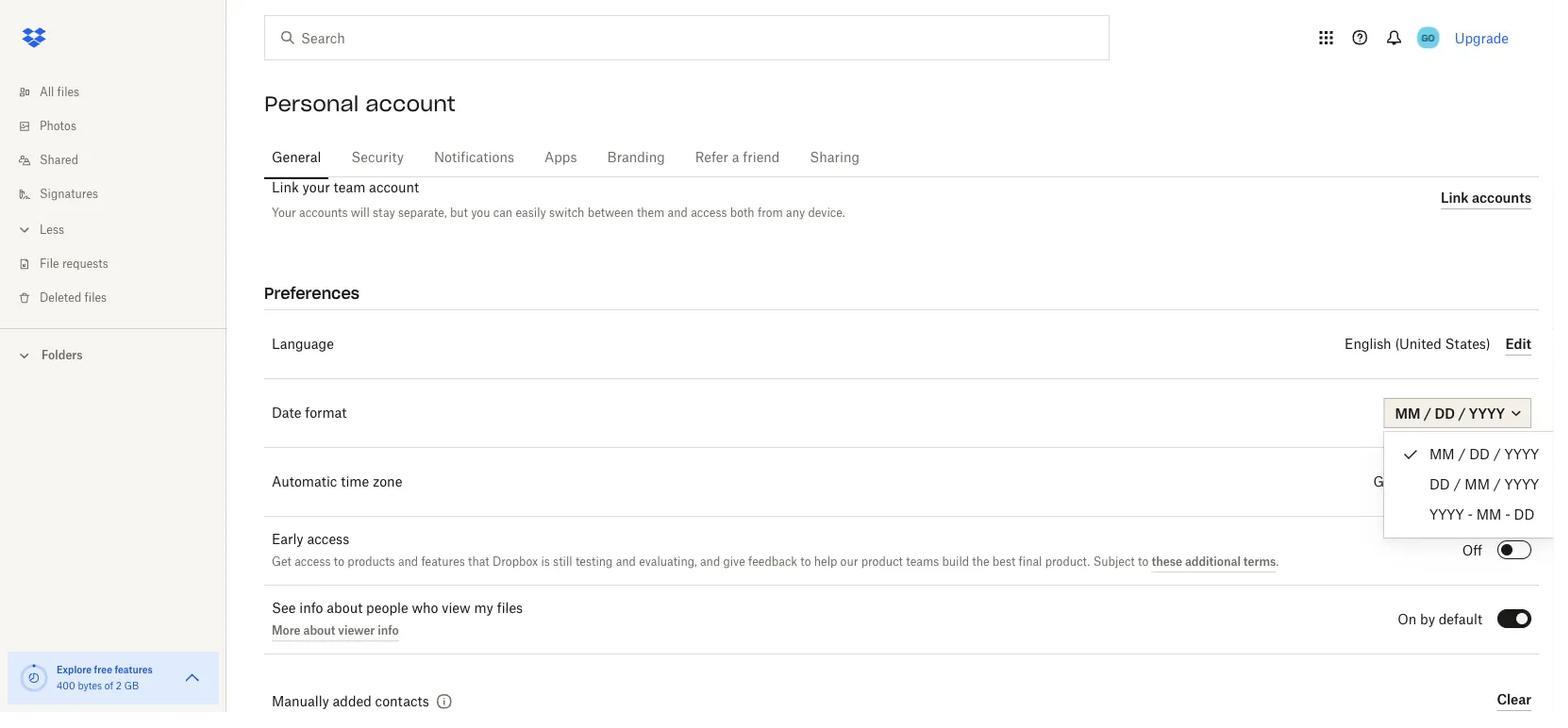 Task type: vqa. For each thing, say whether or not it's contained in the screenshot.
rightmost On
yes



Task type: describe. For each thing, give the bounding box(es) containing it.
added
[[333, 696, 372, 709]]

all files link
[[15, 76, 227, 109]]

dd inside radio item
[[1470, 448, 1490, 462]]

easily
[[516, 205, 546, 219]]

states)
[[1445, 338, 1491, 351]]

you
[[471, 205, 490, 219]]

early access
[[272, 533, 349, 546]]

your
[[272, 205, 296, 219]]

signatures
[[40, 189, 98, 200]]

yyyy for mm / dd / yyyy
[[1505, 448, 1539, 462]]

bytes
[[78, 682, 102, 692]]

any
[[786, 205, 805, 219]]

gb
[[124, 682, 139, 692]]

about
[[327, 602, 363, 615]]

see info about people who view my files
[[272, 602, 523, 615]]

from
[[758, 205, 783, 219]]

product.
[[1045, 557, 1091, 568]]

time
[[341, 476, 369, 489]]

language
[[272, 338, 334, 351]]

link your team account
[[272, 181, 419, 194]]

explore
[[57, 664, 92, 676]]

general tab
[[264, 135, 329, 180]]

english (united states)
[[1345, 338, 1491, 351]]

2
[[116, 682, 122, 692]]

shared link
[[15, 143, 227, 177]]

access for get access to products and features that dropbox is still testing and evaluating, and give feedback to help our product teams build the best final product. subject to
[[295, 557, 331, 568]]

yyyy - mm - dd
[[1430, 509, 1535, 522]]

all files
[[40, 87, 79, 98]]

(united
[[1395, 338, 1442, 351]]

will
[[351, 205, 370, 219]]

separate,
[[398, 205, 447, 219]]

device.
[[808, 205, 845, 219]]

mm inside radio item
[[1430, 448, 1455, 462]]

help
[[814, 557, 837, 568]]

see
[[272, 602, 296, 615]]

photos
[[40, 121, 76, 132]]

friend
[[743, 151, 780, 164]]

1 to from the left
[[334, 557, 345, 568]]

refer a friend
[[695, 151, 780, 164]]

deleted files
[[40, 293, 107, 304]]

info
[[299, 602, 323, 615]]

product
[[861, 557, 903, 568]]

mm for -
[[1477, 509, 1502, 522]]

less image
[[15, 220, 34, 239]]

refer
[[695, 151, 729, 164]]

files for deleted files
[[85, 293, 107, 304]]

branding tab
[[600, 135, 673, 180]]

subject
[[1094, 557, 1135, 568]]

contacts
[[375, 696, 429, 709]]

evaluating,
[[639, 557, 697, 568]]

early
[[272, 533, 304, 546]]

sharing
[[810, 151, 860, 164]]

1 horizontal spatial features
[[421, 557, 465, 568]]

requests
[[62, 259, 108, 270]]

and right the them
[[668, 205, 688, 219]]

05:00
[[1410, 476, 1449, 489]]

on for on by default
[[1398, 613, 1417, 627]]

files for all files
[[57, 87, 79, 98]]

list containing all files
[[0, 64, 227, 328]]

features inside explore free features 400 bytes of 2 gb
[[115, 664, 153, 676]]

build
[[942, 557, 969, 568]]

both
[[730, 205, 755, 219]]

a
[[732, 151, 739, 164]]

them
[[637, 205, 665, 219]]

give
[[723, 557, 745, 568]]

still
[[553, 557, 573, 568]]

off
[[1463, 545, 1483, 558]]

format
[[305, 407, 347, 420]]

quota usage element
[[19, 663, 49, 694]]

and right testing
[[616, 557, 636, 568]]

feedback
[[748, 557, 797, 568]]

people
[[366, 602, 408, 615]]

get access to products and features that dropbox is still testing and evaluating, and give feedback to help our product teams build the best final product. subject to
[[272, 557, 1152, 568]]

all
[[40, 87, 54, 98]]

mm for /
[[1465, 478, 1490, 492]]

less
[[40, 225, 64, 236]]

on by default
[[1398, 613, 1483, 627]]

2 vertical spatial files
[[497, 602, 523, 615]]



Task type: locate. For each thing, give the bounding box(es) containing it.
features left that
[[421, 557, 465, 568]]

my
[[474, 602, 493, 615]]

notifications tab
[[427, 135, 522, 180]]

products
[[348, 557, 395, 568]]

folders button
[[0, 341, 227, 369]]

2 horizontal spatial dd
[[1514, 509, 1535, 522]]

1 vertical spatial account
[[369, 181, 419, 194]]

dd down mm / dd / yyyy radio item at right
[[1430, 478, 1450, 492]]

2 horizontal spatial to
[[1138, 557, 1149, 568]]

on down mm / dd / yyyy radio item at right
[[1464, 476, 1483, 489]]

1 horizontal spatial on
[[1464, 476, 1483, 489]]

file
[[40, 259, 59, 270]]

of
[[105, 682, 113, 692]]

manually
[[272, 696, 329, 709]]

1 vertical spatial access
[[307, 533, 349, 546]]

.
[[1276, 557, 1279, 568]]

to left help
[[801, 557, 811, 568]]

yyyy down the 05:00
[[1430, 509, 1464, 522]]

0 vertical spatial account
[[365, 91, 456, 117]]

and
[[668, 205, 688, 219], [398, 557, 418, 568], [616, 557, 636, 568], [700, 557, 720, 568]]

1 vertical spatial dd
[[1430, 478, 1450, 492]]

and right the products
[[398, 557, 418, 568]]

file requests
[[40, 259, 108, 270]]

file requests link
[[15, 247, 227, 281]]

photos link
[[15, 109, 227, 143]]

switch
[[549, 205, 585, 219]]

folders
[[42, 348, 83, 362]]

0 horizontal spatial to
[[334, 557, 345, 568]]

features
[[421, 557, 465, 568], [115, 664, 153, 676]]

0 horizontal spatial features
[[115, 664, 153, 676]]

signatures link
[[15, 177, 227, 211]]

0 vertical spatial dd
[[1470, 448, 1490, 462]]

mm up the 05:00
[[1430, 448, 1455, 462]]

teams
[[906, 557, 939, 568]]

upgrade link
[[1455, 30, 1509, 46]]

account up stay
[[369, 181, 419, 194]]

account
[[365, 91, 456, 117], [369, 181, 419, 194]]

dd / mm / yyyy
[[1430, 478, 1539, 492]]

manually added contacts
[[272, 696, 429, 709]]

gmt-05:00
[[1374, 476, 1449, 489]]

security tab
[[344, 135, 412, 180]]

best
[[993, 557, 1016, 568]]

branding
[[607, 151, 665, 164]]

mm
[[1430, 448, 1455, 462], [1465, 478, 1490, 492], [1477, 509, 1502, 522]]

to right subject
[[1138, 557, 1149, 568]]

tab list
[[264, 132, 1539, 180]]

mm down dd / mm / yyyy
[[1477, 509, 1502, 522]]

final
[[1019, 557, 1042, 568]]

features up gb
[[115, 664, 153, 676]]

2 to from the left
[[801, 557, 811, 568]]

2 vertical spatial mm
[[1477, 509, 1502, 522]]

dropbox image
[[15, 19, 53, 57]]

to left the products
[[334, 557, 345, 568]]

on for on
[[1464, 476, 1483, 489]]

is
[[541, 557, 550, 568]]

accounts
[[299, 205, 348, 219]]

list
[[0, 64, 227, 328]]

3 to from the left
[[1138, 557, 1149, 568]]

the
[[972, 557, 990, 568]]

files right my
[[497, 602, 523, 615]]

yyyy for dd / mm / yyyy
[[1505, 478, 1539, 492]]

personal
[[264, 91, 359, 117]]

0 horizontal spatial on
[[1398, 613, 1417, 627]]

1 vertical spatial mm
[[1465, 478, 1490, 492]]

upgrade
[[1455, 30, 1509, 46]]

automatic
[[272, 476, 337, 489]]

files right the all
[[57, 87, 79, 98]]

tab list containing general
[[264, 132, 1539, 180]]

access left both
[[691, 205, 727, 219]]

and left the give
[[700, 557, 720, 568]]

access for early access
[[307, 533, 349, 546]]

between
[[588, 205, 634, 219]]

zone
[[373, 476, 402, 489]]

date
[[272, 407, 302, 420]]

yyyy
[[1505, 448, 1539, 462], [1505, 478, 1539, 492], [1430, 509, 1464, 522]]

gmt-
[[1374, 476, 1410, 489]]

access right early
[[307, 533, 349, 546]]

automatic time zone
[[272, 476, 402, 489]]

preferences
[[264, 284, 360, 303]]

2 horizontal spatial files
[[497, 602, 523, 615]]

mm / dd / yyyy
[[1430, 448, 1539, 462]]

/
[[1459, 448, 1466, 462], [1494, 448, 1501, 462], [1454, 478, 1461, 492], [1494, 478, 1501, 492]]

0 horizontal spatial dd
[[1430, 478, 1450, 492]]

yyyy inside mm / dd / yyyy radio item
[[1505, 448, 1539, 462]]

1 horizontal spatial dd
[[1470, 448, 1490, 462]]

0 vertical spatial on
[[1464, 476, 1483, 489]]

dd
[[1470, 448, 1490, 462], [1430, 478, 1450, 492], [1514, 509, 1535, 522]]

deleted files link
[[15, 281, 227, 315]]

0 horizontal spatial files
[[57, 87, 79, 98]]

0 vertical spatial yyyy
[[1505, 448, 1539, 462]]

that
[[468, 557, 490, 568]]

our
[[841, 557, 858, 568]]

2 vertical spatial yyyy
[[1430, 509, 1464, 522]]

files
[[57, 87, 79, 98], [85, 293, 107, 304], [497, 602, 523, 615]]

dropbox
[[493, 557, 538, 568]]

get
[[272, 557, 292, 568]]

access
[[691, 205, 727, 219], [307, 533, 349, 546], [295, 557, 331, 568]]

can
[[493, 205, 513, 219]]

mm up yyyy - mm - dd
[[1465, 478, 1490, 492]]

-
[[1468, 509, 1473, 522], [1506, 509, 1511, 522]]

stay
[[373, 205, 395, 219]]

testing
[[576, 557, 613, 568]]

1 vertical spatial on
[[1398, 613, 1417, 627]]

english
[[1345, 338, 1392, 351]]

1 horizontal spatial files
[[85, 293, 107, 304]]

link
[[272, 181, 299, 194]]

1 - from the left
[[1468, 509, 1473, 522]]

refer a friend tab
[[688, 135, 787, 180]]

yyyy down "mm / dd / yyyy"
[[1505, 478, 1539, 492]]

400
[[57, 682, 75, 692]]

2 - from the left
[[1506, 509, 1511, 522]]

default
[[1439, 613, 1483, 627]]

shared
[[40, 155, 78, 166]]

1 vertical spatial yyyy
[[1505, 478, 1539, 492]]

mm / dd / yyyy radio item
[[1385, 440, 1554, 470]]

2 vertical spatial access
[[295, 557, 331, 568]]

free
[[94, 664, 112, 676]]

by
[[1420, 613, 1435, 627]]

view
[[442, 602, 471, 615]]

0 horizontal spatial -
[[1468, 509, 1473, 522]]

your accounts will stay separate, but you can easily switch between them and access both from any device.
[[272, 205, 845, 219]]

files right deleted
[[85, 293, 107, 304]]

explore free features 400 bytes of 2 gb
[[57, 664, 153, 692]]

account up security tab
[[365, 91, 456, 117]]

yyyy up dd / mm / yyyy
[[1505, 448, 1539, 462]]

1 horizontal spatial to
[[801, 557, 811, 568]]

2 vertical spatial dd
[[1514, 509, 1535, 522]]

but
[[450, 205, 468, 219]]

apps tab
[[537, 135, 585, 180]]

apps
[[545, 151, 577, 164]]

security
[[351, 151, 404, 164]]

on left the by on the right of the page
[[1398, 613, 1417, 627]]

1 horizontal spatial -
[[1506, 509, 1511, 522]]

dd down dd / mm / yyyy
[[1514, 509, 1535, 522]]

0 vertical spatial mm
[[1430, 448, 1455, 462]]

1 vertical spatial features
[[115, 664, 153, 676]]

sharing tab
[[803, 135, 867, 180]]

personal account
[[264, 91, 456, 117]]

access down early access
[[295, 557, 331, 568]]

notifications
[[434, 151, 514, 164]]

0 vertical spatial features
[[421, 557, 465, 568]]

dd up dd / mm / yyyy
[[1470, 448, 1490, 462]]

0 vertical spatial files
[[57, 87, 79, 98]]

1 vertical spatial files
[[85, 293, 107, 304]]

0 vertical spatial access
[[691, 205, 727, 219]]



